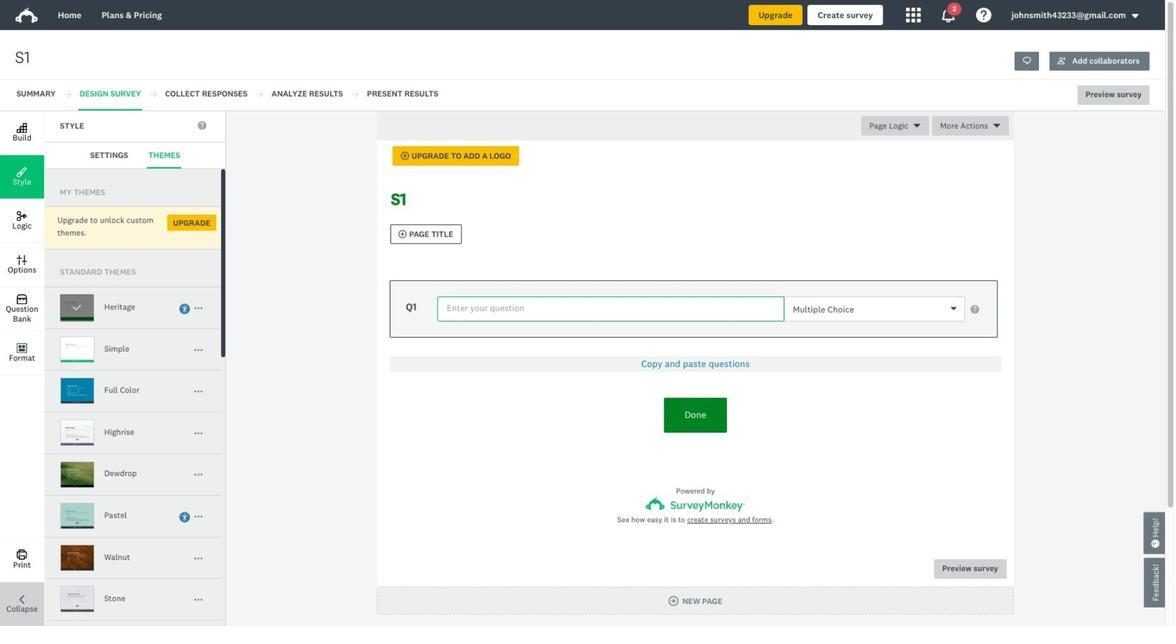 Task type: vqa. For each thing, say whether or not it's contained in the screenshot.
SURVEYMONKEY LOGO
yes



Task type: locate. For each thing, give the bounding box(es) containing it.
products icon image
[[906, 8, 921, 23], [942, 8, 957, 23]]

surveymonkey logo image
[[15, 8, 38, 23]]

2 products icon image from the left
[[942, 8, 957, 23]]

1 horizontal spatial products icon image
[[942, 8, 957, 23]]

dropdown arrow image
[[1132, 12, 1141, 20]]

0 horizontal spatial products icon image
[[906, 8, 921, 23]]



Task type: describe. For each thing, give the bounding box(es) containing it.
help icon image
[[977, 8, 992, 23]]

1 products icon image from the left
[[906, 8, 921, 23]]

surveymonkey image
[[647, 498, 745, 512]]



